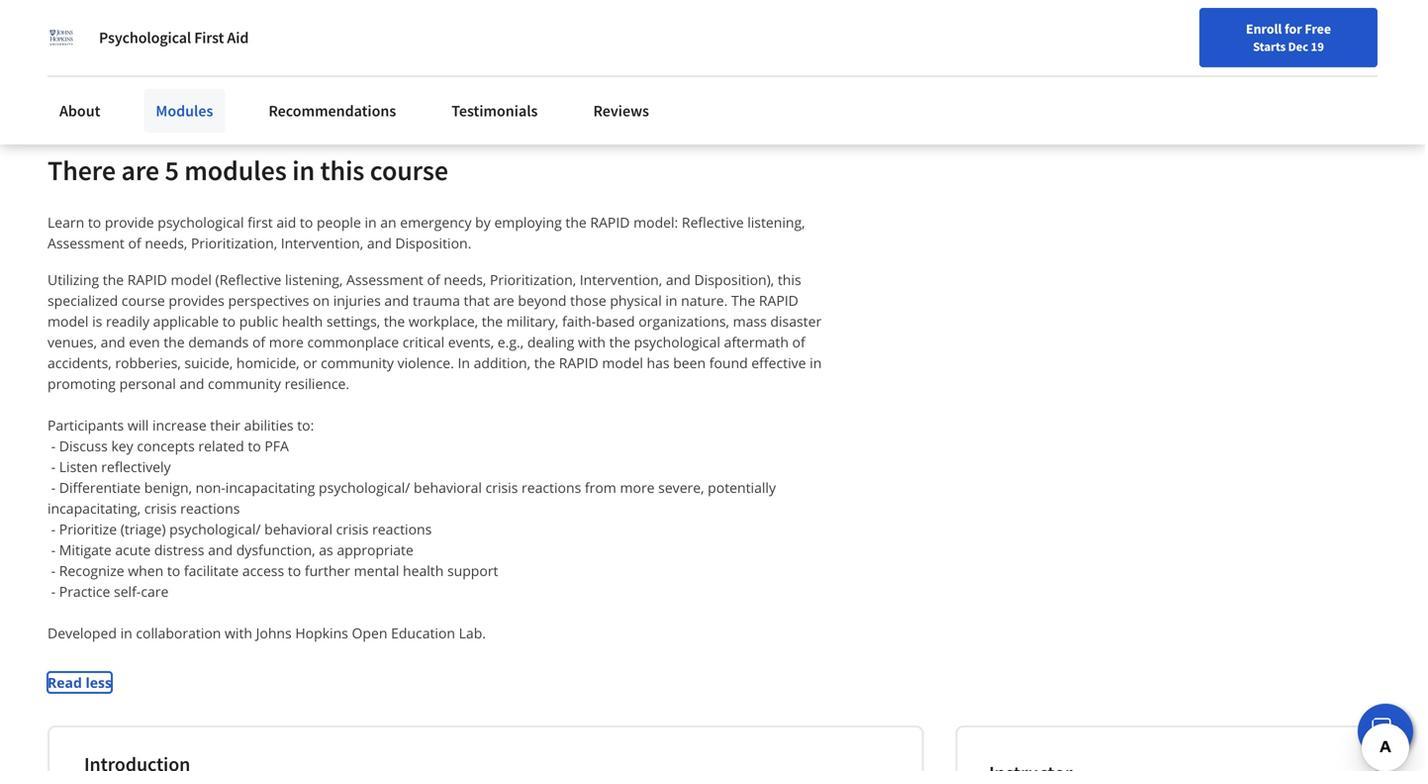 Task type: describe. For each thing, give the bounding box(es) containing it.
even
[[129, 333, 160, 352]]

physical
[[610, 291, 662, 310]]

from
[[585, 478, 616, 497]]

and down suicide,
[[180, 374, 204, 393]]

it
[[123, 30, 132, 50]]

the down 'applicable'
[[164, 333, 185, 352]]

in inside learn to provide psychological first aid to people in an emergency by employing the rapid model: reflective listening, assessment of needs, prioritization, intervention, and disposition.
[[365, 213, 377, 232]]

rapid down dealing
[[559, 354, 599, 372]]

reflectively
[[101, 458, 171, 476]]

prioritization, inside utilizing the rapid model (reflective listening, assessment of needs, prioritization, intervention, and disposition), this specialized course provides perspectives on injuries and trauma that are beyond those physical in nature. the rapid model is readily applicable to public health settings, the workplace, the military, faith-based organizations, mass disaster venues, and even the demands of more commonplace critical events, e.g., dealing with the psychological aftermath of accidents, robberies, suicide, homicide, or community violence. in addition, the rapid model has been found effective in promoting personal and community resilience. participants will increase their abilities to: - discuss key concepts related to pfa - listen reflectively - differentiate benign, non-incapacitating psychological/ behavioral crisis reactions from more severe, potentially incapacitating, crisis reactions - prioritize (triage) psychological/ behavioral crisis reactions - mitigate acute distress and dysfunction, as appropriate - recognize when to facilitate access to further mental health support - practice self-care developed in collaboration with johns hopkins open education lab.
[[490, 270, 576, 289]]

that
[[464, 291, 490, 310]]

readily
[[106, 312, 149, 331]]

based
[[596, 312, 635, 331]]

or
[[303, 354, 317, 372]]

open
[[352, 624, 387, 643]]

in right effective
[[810, 354, 822, 372]]

specialized
[[48, 291, 118, 310]]

rapid inside learn to provide psychological first aid to people in an emergency by employing the rapid model: reflective listening, assessment of needs, prioritization, intervention, and disposition.
[[590, 213, 630, 232]]

are inside utilizing the rapid model (reflective listening, assessment of needs, prioritization, intervention, and disposition), this specialized course provides perspectives on injuries and trauma that are beyond those physical in nature. the rapid model is readily applicable to public health settings, the workplace, the military, faith-based organizations, mass disaster venues, and even the demands of more commonplace critical events, e.g., dealing with the psychological aftermath of accidents, robberies, suicide, homicide, or community violence. in addition, the rapid model has been found effective in promoting personal and community resilience. participants will increase their abilities to: - discuss key concepts related to pfa - listen reflectively - differentiate benign, non-incapacitating psychological/ behavioral crisis reactions from more severe, potentially incapacitating, crisis reactions - prioritize (triage) psychological/ behavioral crisis reactions - mitigate acute distress and dysfunction, as appropriate - recognize when to facilitate access to further mental health support - practice self-care developed in collaboration with johns hopkins open education lab.
[[493, 291, 514, 310]]

dealing
[[527, 333, 574, 352]]

0 vertical spatial with
[[578, 333, 606, 352]]

emergency
[[400, 213, 472, 232]]

hopkins
[[295, 624, 348, 643]]

assessment inside utilizing the rapid model (reflective listening, assessment of needs, prioritization, intervention, and disposition), this specialized course provides perspectives on injuries and trauma that are beyond those physical in nature. the rapid model is readily applicable to public health settings, the workplace, the military, faith-based organizations, mass disaster venues, and even the demands of more commonplace critical events, e.g., dealing with the psychological aftermath of accidents, robberies, suicide, homicide, or community violence. in addition, the rapid model has been found effective in promoting personal and community resilience. participants will increase their abilities to: - discuss key concepts related to pfa - listen reflectively - differentiate benign, non-incapacitating psychological/ behavioral crisis reactions from more severe, potentially incapacitating, crisis reactions - prioritize (triage) psychological/ behavioral crisis reactions - mitigate acute distress and dysfunction, as appropriate - recognize when to facilitate access to further mental health support - practice self-care developed in collaboration with johns hopkins open education lab.
[[346, 270, 423, 289]]

learn to provide psychological first aid to people in an emergency by employing the rapid model: reflective listening, assessment of needs, prioritization, intervention, and disposition.
[[48, 213, 809, 253]]

suicide,
[[185, 354, 233, 372]]

military,
[[507, 312, 559, 331]]

mass
[[733, 312, 767, 331]]

reviews link
[[581, 89, 661, 133]]

to left pfa
[[248, 437, 261, 456]]

disposition),
[[694, 270, 774, 289]]

lab.
[[459, 624, 486, 643]]

coursera career certificate image
[[1004, 0, 1333, 110]]

and left trauma
[[384, 291, 409, 310]]

demands
[[188, 333, 249, 352]]

coursera image
[[24, 16, 149, 48]]

further
[[305, 561, 350, 580]]

listening, inside utilizing the rapid model (reflective listening, assessment of needs, prioritization, intervention, and disposition), this specialized course provides perspectives on injuries and trauma that are beyond those physical in nature. the rapid model is readily applicable to public health settings, the workplace, the military, faith-based organizations, mass disaster venues, and even the demands of more commonplace critical events, e.g., dealing with the psychological aftermath of accidents, robberies, suicide, homicide, or community violence. in addition, the rapid model has been found effective in promoting personal and community resilience. participants will increase their abilities to: - discuss key concepts related to pfa - listen reflectively - differentiate benign, non-incapacitating psychological/ behavioral crisis reactions from more severe, potentially incapacitating, crisis reactions - prioritize (triage) psychological/ behavioral crisis reactions - mitigate acute distress and dysfunction, as appropriate - recognize when to facilitate access to further mental health support - practice self-care developed in collaboration with johns hopkins open education lab.
[[285, 270, 343, 289]]

education
[[391, 624, 455, 643]]

to right learn
[[88, 213, 101, 232]]

venues,
[[48, 333, 97, 352]]

effective
[[752, 354, 806, 372]]

and down readily
[[101, 333, 125, 352]]

severe,
[[658, 478, 704, 497]]

been
[[673, 354, 706, 372]]

perspectives
[[228, 291, 309, 310]]

disaster
[[770, 312, 822, 331]]

to up demands
[[222, 312, 236, 331]]

rapid up readily
[[127, 270, 167, 289]]

and up the nature.
[[666, 270, 691, 289]]

recognize
[[59, 561, 124, 580]]

when
[[128, 561, 164, 580]]

promoting
[[48, 374, 116, 393]]

organizations,
[[639, 312, 729, 331]]

modules
[[156, 101, 213, 121]]

2 vertical spatial reactions
[[372, 520, 432, 539]]

3 - from the top
[[51, 478, 56, 497]]

1 vertical spatial community
[[208, 374, 281, 393]]

differentiate
[[59, 478, 141, 497]]

5 - from the top
[[51, 541, 56, 559]]

developed
[[48, 624, 117, 643]]

this inside utilizing the rapid model (reflective listening, assessment of needs, prioritization, intervention, and disposition), this specialized course provides perspectives on injuries and trauma that are beyond those physical in nature. the rapid model is readily applicable to public health settings, the workplace, the military, faith-based organizations, mass disaster venues, and even the demands of more commonplace critical events, e.g., dealing with the psychological aftermath of accidents, robberies, suicide, homicide, or community violence. in addition, the rapid model has been found effective in promoting personal and community resilience. participants will increase their abilities to: - discuss key concepts related to pfa - listen reflectively - differentiate benign, non-incapacitating psychological/ behavioral crisis reactions from more severe, potentially incapacitating, crisis reactions - prioritize (triage) psychological/ behavioral crisis reactions - mitigate acute distress and dysfunction, as appropriate - recognize when to facilitate access to further mental health support - practice self-care developed in collaboration with johns hopkins open education lab.
[[778, 270, 801, 289]]

prioritize
[[59, 520, 117, 539]]

5
[[165, 153, 179, 188]]

beyond
[[518, 291, 567, 310]]

1 horizontal spatial course
[[370, 153, 448, 188]]

2 - from the top
[[51, 458, 56, 476]]

accidents,
[[48, 354, 112, 372]]

free
[[1305, 20, 1331, 38]]

0 vertical spatial on
[[135, 30, 152, 50]]

support
[[447, 561, 498, 580]]

acute
[[115, 541, 151, 559]]

in down self-
[[120, 624, 132, 643]]

settings,
[[326, 312, 380, 331]]

share it on social media and in your performance review
[[81, 30, 452, 50]]

benign,
[[144, 478, 192, 497]]

1 horizontal spatial health
[[403, 561, 444, 580]]

their
[[210, 416, 240, 435]]

needs, inside utilizing the rapid model (reflective listening, assessment of needs, prioritization, intervention, and disposition), this specialized course provides perspectives on injuries and trauma that are beyond those physical in nature. the rapid model is readily applicable to public health settings, the workplace, the military, faith-based organizations, mass disaster venues, and even the demands of more commonplace critical events, e.g., dealing with the psychological aftermath of accidents, robberies, suicide, homicide, or community violence. in addition, the rapid model has been found effective in promoting personal and community resilience. participants will increase their abilities to: - discuss key concepts related to pfa - listen reflectively - differentiate benign, non-incapacitating psychological/ behavioral crisis reactions from more severe, potentially incapacitating, crisis reactions - prioritize (triage) psychological/ behavioral crisis reactions - mitigate acute distress and dysfunction, as appropriate - recognize when to facilitate access to further mental health support - practice self-care developed in collaboration with johns hopkins open education lab.
[[444, 270, 486, 289]]

utilizing the rapid model (reflective listening, assessment of needs, prioritization, intervention, and disposition), this specialized course provides perspectives on injuries and trauma that are beyond those physical in nature. the rapid model is readily applicable to public health settings, the workplace, the military, faith-based organizations, mass disaster venues, and even the demands of more commonplace critical events, e.g., dealing with the psychological aftermath of accidents, robberies, suicide, homicide, or community violence. in addition, the rapid model has been found effective in promoting personal and community resilience. participants will increase their abilities to: - discuss key concepts related to pfa - listen reflectively - differentiate benign, non-incapacitating psychological/ behavioral crisis reactions from more severe, potentially incapacitating, crisis reactions - prioritize (triage) psychological/ behavioral crisis reactions - mitigate acute distress and dysfunction, as appropriate - recognize when to facilitate access to further mental health support - practice self-care developed in collaboration with johns hopkins open education lab.
[[48, 270, 825, 643]]

1 horizontal spatial more
[[620, 478, 655, 497]]

has
[[647, 354, 670, 372]]

psychological inside learn to provide psychological first aid to people in an emergency by employing the rapid model: reflective listening, assessment of needs, prioritization, intervention, and disposition.
[[158, 213, 244, 232]]

addition,
[[474, 354, 531, 372]]

the up specialized
[[103, 270, 124, 289]]

participants
[[48, 416, 124, 435]]

incapacitating
[[225, 478, 315, 497]]

learn
[[48, 213, 84, 232]]

about link
[[48, 89, 112, 133]]

prioritization, inside learn to provide psychological first aid to people in an emergency by employing the rapid model: reflective listening, assessment of needs, prioritization, intervention, and disposition.
[[191, 234, 277, 253]]

of inside learn to provide psychological first aid to people in an emergency by employing the rapid model: reflective listening, assessment of needs, prioritization, intervention, and disposition.
[[128, 234, 141, 253]]

found
[[709, 354, 748, 372]]

listen
[[59, 458, 98, 476]]

1 - from the top
[[51, 437, 56, 456]]

intervention, inside utilizing the rapid model (reflective listening, assessment of needs, prioritization, intervention, and disposition), this specialized course provides perspectives on injuries and trauma that are beyond those physical in nature. the rapid model is readily applicable to public health settings, the workplace, the military, faith-based organizations, mass disaster venues, and even the demands of more commonplace critical events, e.g., dealing with the psychological aftermath of accidents, robberies, suicide, homicide, or community violence. in addition, the rapid model has been found effective in promoting personal and community resilience. participants will increase their abilities to: - discuss key concepts related to pfa - listen reflectively - differentiate benign, non-incapacitating psychological/ behavioral crisis reactions from more severe, potentially incapacitating, crisis reactions - prioritize (triage) psychological/ behavioral crisis reactions - mitigate acute distress and dysfunction, as appropriate - recognize when to facilitate access to further mental health support - practice self-care developed in collaboration with johns hopkins open education lab.
[[580, 270, 662, 289]]

those
[[570, 291, 606, 310]]

appropriate
[[337, 541, 414, 559]]

testimonials
[[452, 101, 538, 121]]

the inside learn to provide psychological first aid to people in an emergency by employing the rapid model: reflective listening, assessment of needs, prioritization, intervention, and disposition.
[[566, 213, 587, 232]]

events,
[[448, 333, 494, 352]]

read less button
[[48, 672, 112, 693]]

mitigate
[[59, 541, 112, 559]]

(reflective
[[215, 270, 281, 289]]

applicable
[[153, 312, 219, 331]]

in up organizations,
[[666, 291, 678, 310]]

abilities
[[244, 416, 294, 435]]

(triage)
[[120, 520, 166, 539]]

0 horizontal spatial model
[[48, 312, 89, 331]]

there are 5 modules in this course
[[48, 153, 448, 188]]

the down dealing
[[534, 354, 555, 372]]

self-
[[114, 582, 141, 601]]



Task type: locate. For each thing, give the bounding box(es) containing it.
crisis down the 'benign,'
[[144, 499, 177, 518]]

to right aid
[[300, 213, 313, 232]]

personal
[[119, 374, 176, 393]]

1 horizontal spatial psychological/
[[319, 478, 410, 497]]

more right from
[[620, 478, 655, 497]]

your
[[286, 30, 316, 50]]

are
[[121, 153, 159, 188], [493, 291, 514, 310]]

by
[[475, 213, 491, 232]]

0 vertical spatial health
[[282, 312, 323, 331]]

psychological
[[158, 213, 244, 232], [634, 333, 720, 352]]

modules
[[184, 153, 287, 188]]

1 vertical spatial needs,
[[444, 270, 486, 289]]

0 vertical spatial reactions
[[522, 478, 581, 497]]

1 vertical spatial reactions
[[180, 499, 240, 518]]

nature.
[[681, 291, 728, 310]]

mental
[[354, 561, 399, 580]]

model up venues, on the top left
[[48, 312, 89, 331]]

6 - from the top
[[51, 561, 56, 580]]

0 horizontal spatial psychological/
[[169, 520, 261, 539]]

faith-
[[562, 312, 596, 331]]

this
[[320, 153, 365, 188], [778, 270, 801, 289]]

intervention, down people
[[281, 234, 363, 253]]

related
[[198, 437, 244, 456]]

robberies,
[[115, 354, 181, 372]]

on right it
[[135, 30, 152, 50]]

community down homicide,
[[208, 374, 281, 393]]

1 vertical spatial listening,
[[285, 270, 343, 289]]

assessment inside learn to provide psychological first aid to people in an emergency by employing the rapid model: reflective listening, assessment of needs, prioritization, intervention, and disposition.
[[48, 234, 125, 253]]

1 horizontal spatial community
[[321, 354, 394, 372]]

provides
[[169, 291, 225, 310]]

7 - from the top
[[51, 582, 56, 601]]

listening, right reflective
[[748, 213, 805, 232]]

rapid left model:
[[590, 213, 630, 232]]

1 vertical spatial this
[[778, 270, 801, 289]]

crisis up appropriate
[[336, 520, 369, 539]]

0 horizontal spatial prioritization,
[[191, 234, 277, 253]]

0 horizontal spatial psychological
[[158, 213, 244, 232]]

and down the "an"
[[367, 234, 392, 253]]

to
[[88, 213, 101, 232], [300, 213, 313, 232], [222, 312, 236, 331], [248, 437, 261, 456], [167, 561, 180, 580], [288, 561, 301, 580]]

1 vertical spatial are
[[493, 291, 514, 310]]

non-
[[196, 478, 225, 497]]

1 vertical spatial psychological/
[[169, 520, 261, 539]]

discuss
[[59, 437, 108, 456]]

modules link
[[144, 89, 225, 133]]

0 horizontal spatial needs,
[[145, 234, 187, 253]]

2 vertical spatial model
[[602, 354, 643, 372]]

1 vertical spatial course
[[122, 291, 165, 310]]

in
[[270, 30, 283, 50], [292, 153, 315, 188], [365, 213, 377, 232], [666, 291, 678, 310], [810, 354, 822, 372], [120, 624, 132, 643]]

0 horizontal spatial course
[[122, 291, 165, 310]]

provide
[[105, 213, 154, 232]]

read
[[48, 673, 82, 692]]

enroll
[[1246, 20, 1282, 38]]

less
[[86, 673, 112, 692]]

with
[[578, 333, 606, 352], [225, 624, 252, 643]]

1 vertical spatial behavioral
[[264, 520, 333, 539]]

0 vertical spatial model
[[171, 270, 212, 289]]

2 horizontal spatial reactions
[[522, 478, 581, 497]]

assessment down learn
[[48, 234, 125, 253]]

1 horizontal spatial behavioral
[[414, 478, 482, 497]]

2 horizontal spatial crisis
[[486, 478, 518, 497]]

1 horizontal spatial on
[[313, 291, 330, 310]]

prioritization, up beyond
[[490, 270, 576, 289]]

0 vertical spatial psychological
[[158, 213, 244, 232]]

resilience.
[[285, 374, 350, 393]]

starts
[[1253, 39, 1286, 54]]

the up critical
[[384, 312, 405, 331]]

1 horizontal spatial assessment
[[346, 270, 423, 289]]

employing
[[494, 213, 562, 232]]

1 vertical spatial with
[[225, 624, 252, 643]]

violence.
[[397, 354, 454, 372]]

1 horizontal spatial are
[[493, 291, 514, 310]]

pfa
[[265, 437, 289, 456]]

4 - from the top
[[51, 520, 56, 539]]

reactions down non-
[[180, 499, 240, 518]]

people
[[317, 213, 361, 232]]

- left practice
[[51, 582, 56, 601]]

the down based
[[609, 333, 631, 352]]

psychological inside utilizing the rapid model (reflective listening, assessment of needs, prioritization, intervention, and disposition), this specialized course provides perspectives on injuries and trauma that are beyond those physical in nature. the rapid model is readily applicable to public health settings, the workplace, the military, faith-based organizations, mass disaster venues, and even the demands of more commonplace critical events, e.g., dealing with the psychological aftermath of accidents, robberies, suicide, homicide, or community violence. in addition, the rapid model has been found effective in promoting personal and community resilience. participants will increase their abilities to: - discuss key concepts related to pfa - listen reflectively - differentiate benign, non-incapacitating psychological/ behavioral crisis reactions from more severe, potentially incapacitating, crisis reactions - prioritize (triage) psychological/ behavioral crisis reactions - mitigate acute distress and dysfunction, as appropriate - recognize when to facilitate access to further mental health support - practice self-care developed in collaboration with johns hopkins open education lab.
[[634, 333, 720, 352]]

- left mitigate
[[51, 541, 56, 559]]

0 horizontal spatial this
[[320, 153, 365, 188]]

on left injuries
[[313, 291, 330, 310]]

of down public at left top
[[252, 333, 265, 352]]

in left the "an"
[[365, 213, 377, 232]]

0 horizontal spatial crisis
[[144, 499, 177, 518]]

intervention, up physical
[[580, 270, 662, 289]]

psychological/ up distress
[[169, 520, 261, 539]]

reactions up appropriate
[[372, 520, 432, 539]]

0 horizontal spatial community
[[208, 374, 281, 393]]

1 horizontal spatial prioritization,
[[490, 270, 576, 289]]

0 vertical spatial listening,
[[748, 213, 805, 232]]

1 horizontal spatial listening,
[[748, 213, 805, 232]]

the
[[731, 291, 755, 310]]

1 vertical spatial health
[[403, 561, 444, 580]]

behavioral up dysfunction,
[[264, 520, 333, 539]]

psychological/ up appropriate
[[319, 478, 410, 497]]

1 vertical spatial assessment
[[346, 270, 423, 289]]

behavioral up the support
[[414, 478, 482, 497]]

care
[[141, 582, 169, 601]]

needs, inside learn to provide psychological first aid to people in an emergency by employing the rapid model: reflective listening, assessment of needs, prioritization, intervention, and disposition.
[[145, 234, 187, 253]]

0 vertical spatial prioritization,
[[191, 234, 277, 253]]

recommendations link
[[257, 89, 408, 133]]

1 horizontal spatial reactions
[[372, 520, 432, 539]]

0 vertical spatial are
[[121, 153, 159, 188]]

course up the "an"
[[370, 153, 448, 188]]

0 horizontal spatial with
[[225, 624, 252, 643]]

to down dysfunction,
[[288, 561, 301, 580]]

in
[[458, 354, 470, 372]]

- left recognize
[[51, 561, 56, 580]]

0 vertical spatial intervention,
[[281, 234, 363, 253]]

course inside utilizing the rapid model (reflective listening, assessment of needs, prioritization, intervention, and disposition), this specialized course provides perspectives on injuries and trauma that are beyond those physical in nature. the rapid model is readily applicable to public health settings, the workplace, the military, faith-based organizations, mass disaster venues, and even the demands of more commonplace critical events, e.g., dealing with the psychological aftermath of accidents, robberies, suicide, homicide, or community violence. in addition, the rapid model has been found effective in promoting personal and community resilience. participants will increase their abilities to: - discuss key concepts related to pfa - listen reflectively - differentiate benign, non-incapacitating psychological/ behavioral crisis reactions from more severe, potentially incapacitating, crisis reactions - prioritize (triage) psychological/ behavioral crisis reactions - mitigate acute distress and dysfunction, as appropriate - recognize when to facilitate access to further mental health support - practice self-care developed in collaboration with johns hopkins open education lab.
[[122, 291, 165, 310]]

rapid
[[590, 213, 630, 232], [127, 270, 167, 289], [759, 291, 799, 310], [559, 354, 599, 372]]

share
[[81, 30, 119, 50]]

are left 5
[[121, 153, 159, 188]]

0 vertical spatial behavioral
[[414, 478, 482, 497]]

aftermath
[[724, 333, 789, 352]]

trauma
[[413, 291, 460, 310]]

testimonials link
[[440, 89, 550, 133]]

listening, inside learn to provide psychological first aid to people in an emergency by employing the rapid model: reflective listening, assessment of needs, prioritization, intervention, and disposition.
[[748, 213, 805, 232]]

prioritization,
[[191, 234, 277, 253], [490, 270, 576, 289]]

1 horizontal spatial needs,
[[444, 270, 486, 289]]

1 vertical spatial prioritization,
[[490, 270, 576, 289]]

-
[[51, 437, 56, 456], [51, 458, 56, 476], [51, 478, 56, 497], [51, 520, 56, 539], [51, 541, 56, 559], [51, 561, 56, 580], [51, 582, 56, 601]]

listening, up injuries
[[285, 270, 343, 289]]

1 horizontal spatial intervention,
[[580, 270, 662, 289]]

menu item
[[1067, 20, 1194, 84]]

0 horizontal spatial listening,
[[285, 270, 343, 289]]

incapacitating,
[[48, 499, 141, 518]]

0 horizontal spatial more
[[269, 333, 304, 352]]

1 horizontal spatial this
[[778, 270, 801, 289]]

- left discuss
[[51, 437, 56, 456]]

model up provides
[[171, 270, 212, 289]]

and up facilitate
[[208, 541, 233, 559]]

0 horizontal spatial assessment
[[48, 234, 125, 253]]

0 vertical spatial more
[[269, 333, 304, 352]]

and inside learn to provide psychological first aid to people in an emergency by employing the rapid model: reflective listening, assessment of needs, prioritization, intervention, and disposition.
[[367, 234, 392, 253]]

distress
[[154, 541, 204, 559]]

reactions
[[522, 478, 581, 497], [180, 499, 240, 518], [372, 520, 432, 539]]

reactions left from
[[522, 478, 581, 497]]

needs, up that
[[444, 270, 486, 289]]

crisis up the support
[[486, 478, 518, 497]]

0 vertical spatial course
[[370, 153, 448, 188]]

media
[[197, 30, 239, 50]]

0 horizontal spatial are
[[121, 153, 159, 188]]

intervention, inside learn to provide psychological first aid to people in an emergency by employing the rapid model: reflective listening, assessment of needs, prioritization, intervention, and disposition.
[[281, 234, 363, 253]]

in up aid
[[292, 153, 315, 188]]

to down distress
[[167, 561, 180, 580]]

2 vertical spatial crisis
[[336, 520, 369, 539]]

- left listen
[[51, 458, 56, 476]]

1 horizontal spatial psychological
[[634, 333, 720, 352]]

more
[[269, 333, 304, 352], [620, 478, 655, 497]]

0 vertical spatial this
[[320, 153, 365, 188]]

0 vertical spatial needs,
[[145, 234, 187, 253]]

aid
[[227, 28, 249, 48]]

health down perspectives
[[282, 312, 323, 331]]

with down the 'faith-' in the top left of the page
[[578, 333, 606, 352]]

dysfunction,
[[236, 541, 315, 559]]

course up readily
[[122, 291, 165, 310]]

0 vertical spatial crisis
[[486, 478, 518, 497]]

to:
[[297, 416, 314, 435]]

0 horizontal spatial on
[[135, 30, 152, 50]]

0 horizontal spatial intervention,
[[281, 234, 363, 253]]

0 horizontal spatial health
[[282, 312, 323, 331]]

2 horizontal spatial model
[[602, 354, 643, 372]]

assessment
[[48, 234, 125, 253], [346, 270, 423, 289]]

critical
[[403, 333, 445, 352]]

with left johns
[[225, 624, 252, 643]]

0 horizontal spatial reactions
[[180, 499, 240, 518]]

e.g.,
[[498, 333, 524, 352]]

1 vertical spatial psychological
[[634, 333, 720, 352]]

johns
[[256, 624, 292, 643]]

of down provide
[[128, 234, 141, 253]]

- up 'incapacitating,'
[[51, 478, 56, 497]]

workplace,
[[409, 312, 478, 331]]

key
[[111, 437, 133, 456]]

collaboration
[[136, 624, 221, 643]]

of up trauma
[[427, 270, 440, 289]]

1 vertical spatial crisis
[[144, 499, 177, 518]]

as
[[319, 541, 333, 559]]

the right employing
[[566, 213, 587, 232]]

in left your
[[270, 30, 283, 50]]

1 vertical spatial intervention,
[[580, 270, 662, 289]]

review
[[408, 30, 452, 50]]

potentially
[[708, 478, 776, 497]]

model
[[171, 270, 212, 289], [48, 312, 89, 331], [602, 354, 643, 372]]

needs, down provide
[[145, 234, 187, 253]]

more up homicide,
[[269, 333, 304, 352]]

reflective
[[682, 213, 744, 232]]

practice
[[59, 582, 110, 601]]

prioritization, down first
[[191, 234, 277, 253]]

1 vertical spatial more
[[620, 478, 655, 497]]

listening,
[[748, 213, 805, 232], [285, 270, 343, 289]]

psychological left first
[[158, 213, 244, 232]]

1 horizontal spatial model
[[171, 270, 212, 289]]

0 vertical spatial assessment
[[48, 234, 125, 253]]

19
[[1311, 39, 1324, 54]]

- left prioritize
[[51, 520, 56, 539]]

this up people
[[320, 153, 365, 188]]

read less
[[48, 673, 112, 692]]

is
[[92, 312, 102, 331]]

1 vertical spatial on
[[313, 291, 330, 310]]

1 horizontal spatial crisis
[[336, 520, 369, 539]]

health right mental
[[403, 561, 444, 580]]

the down that
[[482, 312, 503, 331]]

1 vertical spatial model
[[48, 312, 89, 331]]

are right that
[[493, 291, 514, 310]]

0 vertical spatial community
[[321, 354, 394, 372]]

assessment up injuries
[[346, 270, 423, 289]]

0 horizontal spatial behavioral
[[264, 520, 333, 539]]

of down the disaster
[[792, 333, 805, 352]]

community down commonplace
[[321, 354, 394, 372]]

johns hopkins university image
[[48, 24, 75, 51]]

access
[[242, 561, 284, 580]]

first
[[248, 213, 273, 232]]

model:
[[634, 213, 678, 232]]

on inside utilizing the rapid model (reflective listening, assessment of needs, prioritization, intervention, and disposition), this specialized course provides perspectives on injuries and trauma that are beyond those physical in nature. the rapid model is readily applicable to public health settings, the workplace, the military, faith-based organizations, mass disaster venues, and even the demands of more commonplace critical events, e.g., dealing with the psychological aftermath of accidents, robberies, suicide, homicide, or community violence. in addition, the rapid model has been found effective in promoting personal and community resilience. participants will increase their abilities to: - discuss key concepts related to pfa - listen reflectively - differentiate benign, non-incapacitating psychological/ behavioral crisis reactions from more severe, potentially incapacitating, crisis reactions - prioritize (triage) psychological/ behavioral crisis reactions - mitigate acute distress and dysfunction, as appropriate - recognize when to facilitate access to further mental health support - practice self-care developed in collaboration with johns hopkins open education lab.
[[313, 291, 330, 310]]

chat with us image
[[1370, 716, 1402, 747]]

rapid up the disaster
[[759, 291, 799, 310]]

1 horizontal spatial with
[[578, 333, 606, 352]]

this up the disaster
[[778, 270, 801, 289]]

concepts
[[137, 437, 195, 456]]

0 vertical spatial psychological/
[[319, 478, 410, 497]]

model left has
[[602, 354, 643, 372]]

and right media
[[242, 30, 267, 50]]

reviews
[[593, 101, 649, 121]]

about
[[59, 101, 100, 121]]

psychological down organizations,
[[634, 333, 720, 352]]



Task type: vqa. For each thing, say whether or not it's contained in the screenshot.
Sales
no



